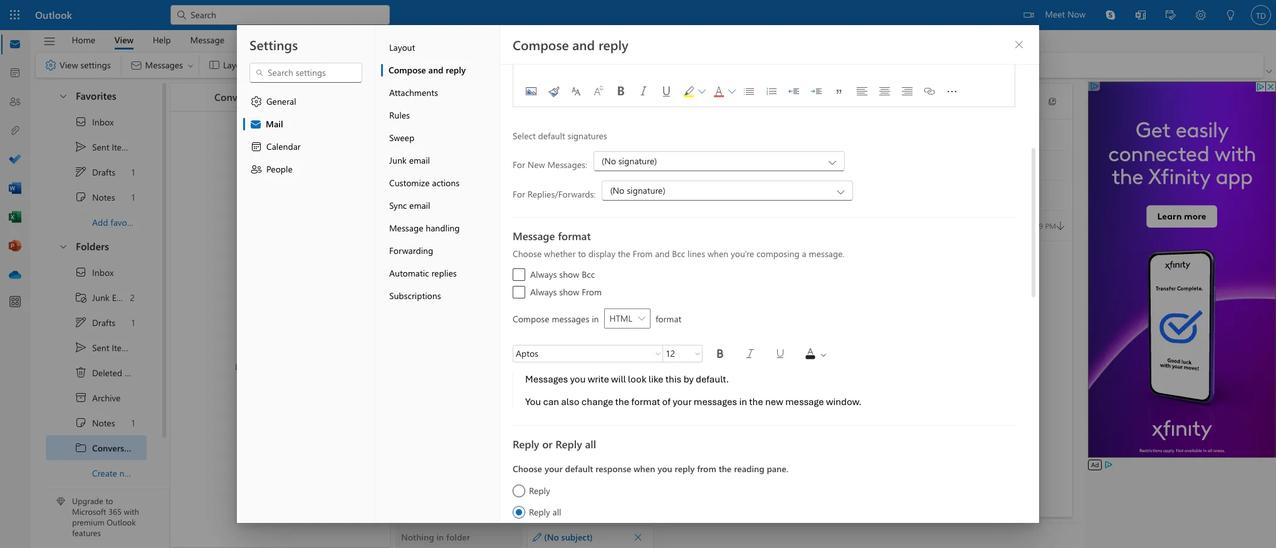 Task type: vqa. For each thing, say whether or not it's contained in the screenshot.
second SHOW from the top of the "Message format" "element"
yes



Task type: describe. For each thing, give the bounding box(es) containing it.
history
[[277, 90, 310, 103]]

handling
[[426, 222, 460, 234]]

set your advertising preferences image
[[1105, 460, 1115, 470]]

1 horizontal spatial reply
[[599, 36, 629, 53]]


[[744, 347, 757, 360]]

compose messages in
[[513, 313, 599, 325]]

email for junk email
[[409, 154, 430, 166]]

add
[[92, 216, 108, 228]]

automatic replies
[[389, 267, 457, 279]]

to do image
[[9, 154, 21, 166]]

write
[[588, 373, 609, 386]]

reply for reply
[[529, 485, 550, 497]]

 for  general
[[250, 95, 263, 108]]

people
[[267, 163, 293, 175]]

general
[[267, 95, 296, 107]]

testdummy3423@outlook.com button
[[512, 95, 636, 107]]

with
[[124, 506, 139, 517]]


[[250, 163, 263, 176]]

message for message handling
[[389, 222, 424, 234]]

replies/forwards:
[[528, 188, 596, 200]]

1  tree item from the top
[[46, 109, 147, 134]]

sweep
[[389, 132, 415, 144]]

 button inside favorites tree item
[[52, 84, 73, 107]]

empty
[[260, 361, 285, 372]]

premium features image
[[56, 498, 65, 506]]

powerpoint image
[[9, 240, 21, 253]]

premium
[[72, 517, 105, 528]]

1 horizontal spatial from
[[582, 286, 602, 298]]

more apps image
[[9, 296, 21, 309]]

0 vertical spatial and
[[573, 36, 595, 53]]

response
[[596, 463, 632, 475]]

Font text field
[[514, 346, 653, 361]]

2  tree item from the top
[[46, 310, 147, 335]]

by
[[684, 373, 694, 386]]

reply or reply all
[[513, 437, 596, 451]]

ad
[[1092, 460, 1099, 469]]

to inside upgrade to microsoft 365 with premium outlook features
[[106, 496, 113, 506]]

settings heading
[[250, 36, 298, 53]]

people image
[[9, 96, 21, 108]]

align center image
[[875, 82, 895, 102]]

cc button
[[403, 155, 441, 175]]

items for 2nd  tree item from the top of the page
[[112, 341, 133, 353]]

show for bcc
[[559, 268, 580, 280]]

 inside compose and reply tab panel
[[1015, 40, 1025, 50]]


[[250, 140, 263, 153]]

show for from
[[559, 286, 580, 298]]

 left font size 'text field'
[[655, 350, 662, 357]]

sent inside favorites tree
[[92, 141, 109, 153]]

in inside button
[[437, 531, 444, 543]]

outlook banner
[[0, 0, 1277, 30]]

increase indent image
[[807, 82, 827, 102]]

Compose message format field
[[604, 309, 651, 329]]

0 vertical spatial format
[[558, 229, 591, 243]]

email
[[112, 291, 133, 303]]

your inside option group
[[545, 463, 563, 475]]

your inside message format element
[[673, 396, 692, 408]]

files image
[[9, 125, 21, 137]]

 archive
[[75, 391, 121, 404]]

 (no subject)
[[533, 531, 593, 543]]

conversation
[[214, 90, 274, 103]]

0 vertical spatial  button
[[1010, 34, 1030, 55]]

 button
[[798, 341, 830, 366]]


[[250, 118, 262, 130]]

always for always show from
[[531, 286, 557, 298]]

1 horizontal spatial in
[[592, 313, 599, 325]]

1 for  tree item in the tree
[[132, 417, 135, 429]]

home button
[[62, 30, 105, 50]]

choose for choose whether to display the from and bcc lines when you're composing a message.
[[513, 248, 542, 260]]

 button up like
[[653, 345, 663, 362]]

reading
[[734, 463, 765, 475]]

 people
[[250, 163, 293, 176]]

features
[[72, 527, 101, 538]]

 inside ' '
[[995, 99, 1002, 107]]

junk inside junk email button
[[389, 154, 407, 166]]

view inside button
[[114, 34, 134, 45]]

 general
[[250, 95, 296, 108]]

create new folder tree item
[[46, 460, 161, 485]]

html
[[610, 312, 633, 324]]


[[364, 93, 376, 106]]

outlook inside upgrade to microsoft 365 with premium outlook features
[[107, 517, 136, 528]]

signatures
[[568, 130, 607, 142]]

folders tree item
[[46, 235, 147, 260]]

 drafts inside tree
[[75, 316, 115, 329]]

now
[[1068, 8, 1086, 20]]

2 horizontal spatial from
[[633, 248, 653, 260]]

 button inside folders tree item
[[52, 235, 73, 258]]

testdummy3423@outlook.com
[[512, 95, 636, 107]]

application containing settings
[[0, 0, 1277, 548]]

over
[[287, 361, 304, 372]]

 tree item
[[46, 285, 147, 310]]

compose and reply inside button
[[389, 64, 466, 76]]

reply right or
[[556, 437, 582, 451]]

draft saved at 3:29 pm 
[[982, 220, 1065, 230]]


[[43, 35, 56, 48]]

new inside tree item
[[120, 467, 135, 479]]

you can also change the format of your messages in the new message window.
[[525, 396, 862, 408]]

Search settings search field
[[264, 66, 349, 79]]

a
[[802, 248, 807, 260]]

align left image
[[852, 82, 872, 102]]

3:29
[[1030, 220, 1044, 230]]

from
[[697, 463, 717, 475]]

 drafts inside favorites tree
[[75, 166, 115, 178]]

message handling button
[[381, 217, 500, 240]]

select default signatures
[[513, 130, 607, 142]]

folder for create new folder
[[138, 467, 161, 479]]

 for  view settings
[[45, 59, 57, 71]]

message format element
[[513, 248, 1016, 409]]

 button for highlight icon
[[698, 82, 707, 102]]

to button
[[403, 124, 441, 144]]

sync email button
[[381, 194, 500, 217]]

for for for new messages:
[[513, 158, 525, 170]]

underline (⌘+u) image
[[657, 82, 677, 102]]

0 vertical spatial all
[[585, 437, 596, 451]]

inbox inside favorites tree
[[92, 116, 114, 128]]

look
[[628, 373, 647, 386]]

 button for font color image
[[728, 82, 737, 102]]

junk email
[[389, 154, 430, 166]]

rules button
[[381, 104, 500, 127]]

lines
[[688, 248, 706, 260]]

to
[[417, 128, 427, 140]]

here.
[[306, 361, 325, 372]]

window.
[[826, 396, 862, 408]]

view button
[[105, 30, 143, 50]]

left-rail-appbar navigation
[[3, 30, 28, 290]]

automatic replies button
[[381, 262, 500, 285]]

the left the message
[[750, 396, 764, 408]]

 inside folders tree item
[[58, 241, 68, 251]]


[[774, 347, 787, 360]]

reply inside button
[[446, 64, 466, 76]]

numbering (⌘+/) image
[[762, 82, 782, 102]]

new
[[528, 158, 545, 170]]

automatic
[[389, 267, 429, 279]]

 view settings
[[45, 59, 111, 71]]

you inside choose your default response when you reply from the reading pane. option group
[[658, 463, 673, 475]]

favorites
[[76, 89, 116, 102]]

 inside favorites tree
[[75, 191, 87, 203]]

format text
[[286, 34, 331, 45]]

0 vertical spatial messages
[[552, 313, 590, 325]]

onedrive image
[[9, 269, 21, 282]]

new inside message format element
[[766, 396, 784, 408]]

pm
[[1046, 220, 1057, 230]]

the right display
[[618, 248, 631, 260]]

default inside option group
[[565, 463, 593, 475]]

can
[[543, 396, 559, 408]]

customize actions
[[389, 177, 460, 189]]

 for font color image
[[729, 88, 736, 95]]

compose inside message format element
[[513, 313, 550, 325]]

 tree item
[[46, 435, 147, 460]]

0 vertical spatial default
[[538, 130, 565, 142]]

 inside tree
[[75, 416, 87, 429]]

font image
[[566, 82, 586, 102]]

 inside favorites tree item
[[58, 91, 68, 101]]

bullets (⌘+.) image
[[739, 82, 759, 102]]

Add a subject text field
[[396, 216, 970, 236]]

Cc text field
[[448, 158, 1065, 172]]

reply for reply all
[[529, 506, 550, 518]]

at
[[1021, 220, 1028, 230]]

font size image
[[589, 82, 609, 102]]

1 horizontal spatial bcc
[[582, 268, 595, 280]]

1 for second  tree item from the bottom of the application containing settings
[[132, 191, 135, 203]]

drafts inside tree
[[92, 316, 115, 328]]

1 vertical spatial format
[[656, 313, 682, 325]]

create
[[92, 467, 117, 479]]

drafts inside favorites tree
[[92, 166, 115, 178]]

will
[[611, 373, 626, 386]]


[[75, 441, 87, 454]]

sent inside tree
[[92, 341, 109, 353]]

add favorite tree item
[[46, 209, 147, 235]]

2  tree item from the top
[[46, 335, 147, 360]]

for replies/forwards:
[[513, 188, 596, 200]]

1  tree item from the top
[[46, 159, 147, 184]]

items for first  tree item
[[112, 141, 133, 153]]

subscriptions
[[389, 290, 441, 302]]

meet now
[[1046, 8, 1086, 20]]

 notes inside favorites tree
[[75, 191, 115, 203]]

sync
[[389, 199, 407, 211]]


[[1024, 10, 1034, 20]]

whether
[[544, 248, 576, 260]]

you inside message format element
[[570, 373, 586, 386]]

1 for 1st  tree item from the top of the application containing settings
[[132, 166, 135, 178]]

 deleted items
[[75, 366, 146, 379]]



Task type: locate. For each thing, give the bounding box(es) containing it.
1  sent items from the top
[[75, 140, 133, 153]]

1 vertical spatial inbox
[[92, 266, 114, 278]]

folder inside button
[[447, 531, 470, 543]]

 inside popup button
[[820, 350, 828, 359]]

in right nothing
[[437, 531, 444, 543]]

choose down reply or reply all
[[513, 463, 542, 475]]

2  drafts from the top
[[75, 316, 115, 329]]

1 vertical spatial notes
[[92, 417, 115, 429]]

2  notes from the top
[[75, 416, 115, 429]]

 inbox down folders tree item
[[75, 266, 114, 278]]

0 vertical spatial view
[[114, 34, 134, 45]]

0 vertical spatial junk
[[389, 154, 407, 166]]

0 vertical spatial for
[[513, 158, 525, 170]]

message up whether on the top left of the page
[[513, 229, 555, 243]]

to right upgrade at bottom
[[106, 496, 113, 506]]

 sent items inside favorites tree
[[75, 140, 133, 153]]

1 horizontal spatial view
[[114, 34, 134, 45]]

1 show from the top
[[559, 268, 580, 280]]

tab list containing home
[[62, 30, 391, 50]]

1  tree item from the top
[[46, 184, 147, 209]]

all up the response
[[585, 437, 596, 451]]

options button
[[341, 30, 391, 50]]

1 vertical spatial new
[[120, 467, 135, 479]]

choose
[[513, 248, 542, 260], [513, 463, 542, 475]]

you left from
[[658, 463, 673, 475]]

2  button from the left
[[728, 82, 737, 102]]

compose and reply inside tab panel
[[513, 36, 629, 53]]

layout group
[[202, 53, 326, 78]]

1 horizontal spatial messages
[[694, 396, 738, 408]]

2 drafts from the top
[[92, 316, 115, 328]]

decrease indent image
[[784, 82, 805, 102]]

reply up 
[[529, 506, 550, 518]]

drafts up the add
[[92, 166, 115, 178]]

formatting options. list box
[[520, 77, 1009, 107]]

 for second the  tree item from the top of the application containing settings
[[75, 266, 87, 278]]

tree containing 
[[46, 260, 161, 485]]

0 horizontal spatial you
[[570, 373, 586, 386]]

1  drafts from the top
[[75, 166, 115, 178]]

when inside option group
[[634, 463, 656, 475]]

1 vertical spatial email
[[410, 199, 430, 211]]

 sent items for first  tree item
[[75, 140, 133, 153]]

0 vertical spatial in
[[592, 313, 599, 325]]

0 horizontal spatial when
[[634, 463, 656, 475]]

0 vertical spatial new
[[766, 396, 784, 408]]

 tree item
[[46, 385, 147, 410]]

0 vertical spatial folder
[[138, 467, 161, 479]]

highlight image
[[679, 82, 699, 102]]

 inside favorites tree
[[75, 115, 87, 128]]

 inbox inside favorites tree
[[75, 115, 114, 128]]

2  tree item from the top
[[46, 410, 147, 435]]

of
[[663, 396, 671, 408]]

insert pictures inline image
[[521, 82, 541, 102]]

items up  deleted items
[[112, 341, 133, 353]]

sync email
[[389, 199, 430, 211]]

2 sent from the top
[[92, 341, 109, 353]]

outlook up 
[[35, 8, 72, 21]]

 tree item up the add
[[46, 184, 147, 209]]

and down layout button
[[429, 64, 444, 76]]

attachments
[[389, 87, 438, 98]]

1 for first  tree item from the bottom
[[132, 316, 135, 328]]

1 vertical spatial when
[[634, 463, 656, 475]]

favorites tree item
[[46, 84, 147, 109]]

folder for nothing in folder
[[447, 531, 470, 543]]

 right 
[[995, 99, 1002, 107]]

Bcc text field
[[448, 188, 1065, 203]]


[[75, 391, 87, 404]]

when right the response
[[634, 463, 656, 475]]

all up "(no" on the bottom of the page
[[553, 506, 562, 518]]

 right font size 'text field'
[[694, 350, 702, 357]]

or
[[543, 437, 553, 451]]

drafts
[[92, 166, 115, 178], [92, 316, 115, 328]]

 inbox inside tree
[[75, 266, 114, 278]]

reply down layout button
[[446, 64, 466, 76]]

1 vertical spatial to
[[106, 496, 113, 506]]

the inside option group
[[719, 463, 732, 475]]

1 1 from the top
[[132, 166, 135, 178]]

for for for replies/forwards:
[[513, 188, 525, 200]]

folder up with
[[138, 467, 161, 479]]

1 vertical spatial  notes
[[75, 416, 115, 429]]

1  notes from the top
[[75, 191, 115, 203]]


[[714, 347, 727, 360]]

1 vertical spatial your
[[545, 463, 563, 475]]

 tree item down favorites
[[46, 109, 147, 134]]

replies
[[432, 267, 457, 279]]

from left the insert pictures inline
[[487, 95, 508, 107]]

 sent items
[[75, 140, 133, 153], [75, 341, 133, 354]]

1 vertical spatial bcc
[[672, 248, 686, 260]]

when inside message format element
[[708, 248, 729, 260]]

document containing settings
[[0, 0, 1277, 548]]

 notes up add favorite tree item
[[75, 191, 115, 203]]

1 vertical spatial  tree item
[[46, 310, 147, 335]]

in down the  button
[[740, 396, 747, 408]]

0 vertical spatial bcc
[[415, 189, 429, 201]]

format left the of
[[632, 396, 660, 408]]

1 horizontal spatial new
[[766, 396, 784, 408]]

reply inside option group
[[675, 463, 695, 475]]

1 always from the top
[[531, 268, 557, 280]]

outlook link
[[35, 0, 72, 30]]

1 vertical spatial folder
[[447, 531, 470, 543]]

word image
[[9, 182, 21, 195]]

junk email button
[[381, 149, 500, 172]]

 tree item up deleted
[[46, 335, 147, 360]]

1 vertical spatial reply
[[446, 64, 466, 76]]

 inside favorites tree
[[75, 166, 87, 178]]

1 vertical spatial messages
[[694, 396, 738, 408]]

application
[[0, 0, 1277, 548]]

cc
[[417, 159, 427, 171]]

default left the response
[[565, 463, 593, 475]]

view inside  view settings
[[60, 59, 78, 71]]

tab list
[[62, 30, 391, 50]]

dialog containing settings
[[0, 0, 1277, 548]]

0 vertical spatial  notes
[[75, 191, 115, 203]]

and
[[573, 36, 595, 53], [429, 64, 444, 76], [655, 248, 670, 260]]

outlook inside banner
[[35, 8, 72, 21]]

0 vertical spatial from
[[487, 95, 508, 107]]

and inside button
[[429, 64, 444, 76]]

1 horizontal spatial to
[[578, 248, 586, 260]]

0 vertical spatial always
[[531, 268, 557, 280]]

 down 
[[45, 59, 57, 71]]

sweep button
[[381, 127, 500, 149]]

 left bullets (⌘+.) image
[[729, 88, 736, 95]]

reply down outlook banner
[[599, 36, 629, 53]]

to left display
[[578, 248, 586, 260]]

2  from the top
[[75, 341, 87, 354]]

 up add favorite tree item
[[75, 191, 87, 203]]

0 vertical spatial 
[[45, 59, 57, 71]]

 inside tree
[[75, 316, 87, 329]]

bcc inside button
[[415, 189, 429, 201]]

always down always show bcc
[[531, 286, 557, 298]]

0 horizontal spatial to
[[106, 496, 113, 506]]

message format
[[513, 229, 591, 243]]

from right display
[[633, 248, 653, 260]]

To text field
[[448, 128, 1067, 142]]

1 horizontal spatial message
[[389, 222, 424, 234]]

reply left from
[[675, 463, 695, 475]]

2  from the top
[[75, 416, 87, 429]]

1 horizontal spatial  button
[[728, 82, 737, 102]]

compose down the always show from
[[513, 313, 550, 325]]

1 vertical spatial  inbox
[[75, 266, 114, 278]]

 tree item
[[46, 184, 147, 209], [46, 410, 147, 435]]

archive
[[92, 392, 121, 404]]

0 vertical spatial  tree item
[[46, 109, 147, 134]]

rules
[[389, 109, 410, 121]]

new
[[766, 396, 784, 408], [120, 467, 135, 479]]

folder inside tree item
[[138, 467, 161, 479]]

0 vertical spatial compose
[[513, 36, 569, 53]]

compose
[[513, 36, 569, 53], [389, 64, 426, 76], [513, 313, 550, 325]]

0 horizontal spatial compose and reply
[[389, 64, 466, 76]]

tree
[[46, 260, 161, 485]]

2 notes from the top
[[92, 417, 115, 429]]

view left help
[[114, 34, 134, 45]]

sent up the  tree item
[[92, 341, 109, 353]]

0 horizontal spatial 
[[45, 59, 57, 71]]

1 vertical spatial view
[[60, 59, 78, 71]]

mail image
[[9, 38, 21, 51]]

 tree item down  archive
[[46, 410, 147, 435]]

 for first the  tree item
[[75, 115, 87, 128]]

1  from the left
[[699, 88, 706, 95]]

show down always show bcc
[[559, 286, 580, 298]]

 inbox down favorites tree item
[[75, 115, 114, 128]]

Message body, press Alt+F10 to exit text field
[[403, 251, 1065, 426]]

quote image
[[830, 82, 850, 102]]

1 horizontal spatial outlook
[[107, 517, 136, 528]]

1 sent from the top
[[92, 141, 109, 153]]

1 notes from the top
[[92, 191, 115, 203]]

email right sync
[[410, 199, 430, 211]]

2 always from the top
[[531, 286, 557, 298]]

junk down sweep
[[389, 154, 407, 166]]

new left the message
[[766, 396, 784, 408]]

notes inside tree
[[92, 417, 115, 429]]

font color image
[[709, 82, 729, 102]]

and left lines
[[655, 248, 670, 260]]

 button left favorites
[[52, 84, 73, 107]]

message for message format
[[513, 229, 555, 243]]

junk right 
[[92, 291, 110, 303]]

2 for from the top
[[513, 188, 525, 200]]

2 inbox from the top
[[92, 266, 114, 278]]

reply
[[599, 36, 629, 53], [446, 64, 466, 76], [675, 463, 695, 475]]

 sent items inside tree
[[75, 341, 133, 354]]

1 vertical spatial 
[[75, 266, 87, 278]]

your down reply or reply all
[[545, 463, 563, 475]]

1 horizontal spatial when
[[708, 248, 729, 260]]

0 horizontal spatial outlook
[[35, 8, 72, 21]]

microsoft
[[72, 506, 106, 517]]

 button
[[360, 90, 380, 108]]


[[75, 366, 87, 379]]

you
[[525, 396, 541, 408]]

0 vertical spatial  tree item
[[46, 134, 147, 159]]

to inside message format element
[[578, 248, 586, 260]]

your
[[673, 396, 692, 408], [545, 463, 563, 475]]

meet
[[1046, 8, 1066, 20]]

 inside reading pane main content
[[634, 533, 643, 541]]

items down favorites tree item
[[112, 141, 133, 153]]

outlook right premium
[[107, 517, 136, 528]]

0 vertical spatial outlook
[[35, 8, 72, 21]]

2 show from the top
[[559, 286, 580, 298]]

 
[[982, 97, 1002, 107]]

the down will
[[616, 396, 630, 408]]

0 vertical spatial inbox
[[92, 116, 114, 128]]

 tree item down  junk email 2
[[46, 310, 147, 335]]

align right image
[[897, 82, 917, 102]]

like
[[649, 373, 664, 386]]

2  inbox from the top
[[75, 266, 114, 278]]

options
[[351, 34, 381, 45]]

0 vertical spatial notes
[[92, 191, 115, 203]]

always down whether on the top left of the page
[[531, 268, 557, 280]]

2 vertical spatial from
[[582, 286, 602, 298]]

bcc
[[415, 189, 429, 201], [672, 248, 686, 260], [582, 268, 595, 280]]

choose inside option group
[[513, 463, 542, 475]]

add favorite
[[92, 216, 140, 228]]

 button left bullets (⌘+.) image
[[728, 82, 737, 102]]

reading pane main content
[[391, 78, 1085, 548]]

junk inside  junk email 2
[[92, 291, 110, 303]]

nothing in folder button
[[396, 525, 522, 548]]

2 horizontal spatial message
[[513, 229, 555, 243]]

reply left or
[[513, 437, 540, 451]]

 tree item down folders
[[46, 260, 147, 285]]

0 horizontal spatial your
[[545, 463, 563, 475]]

3 1 from the top
[[132, 316, 135, 328]]

 button
[[52, 84, 73, 107], [52, 235, 73, 258], [653, 345, 663, 362], [693, 345, 703, 362]]

2  sent items from the top
[[75, 341, 133, 354]]

when right lines
[[708, 248, 729, 260]]

conversation history
[[214, 90, 310, 103]]

select
[[513, 130, 536, 142]]

 tree item
[[46, 134, 147, 159], [46, 335, 147, 360]]

1  tree item from the top
[[46, 134, 147, 159]]

0 horizontal spatial and
[[429, 64, 444, 76]]

 button right font size 'text field'
[[693, 345, 703, 362]]

1  from the top
[[75, 166, 87, 178]]

message list section
[[171, 80, 390, 547]]

2  from the left
[[729, 88, 736, 95]]

0 horizontal spatial view
[[60, 59, 78, 71]]

reply up reply all
[[529, 485, 550, 497]]

junk
[[389, 154, 407, 166], [92, 291, 110, 303]]

draft
[[982, 220, 998, 230]]

 inside tree
[[75, 266, 87, 278]]

0 vertical spatial drafts
[[92, 166, 115, 178]]

1 horizontal spatial and
[[573, 36, 595, 53]]

compose down layout at the left top of the page
[[389, 64, 426, 76]]

compose and reply up "font" icon
[[513, 36, 629, 53]]

format
[[286, 34, 314, 45]]


[[255, 68, 264, 77]]

composing
[[757, 248, 800, 260]]

to
[[578, 248, 586, 260], [106, 496, 113, 506]]

 inside tree
[[75, 341, 87, 354]]

1 horizontal spatial  button
[[1010, 34, 1030, 55]]

1 vertical spatial default
[[565, 463, 593, 475]]

 down favorites tree item
[[75, 115, 87, 128]]

0 vertical spatial 
[[1015, 40, 1025, 50]]

(no
[[544, 531, 559, 543]]

4 1 from the top
[[132, 417, 135, 429]]

 sent items down favorites tree item
[[75, 140, 133, 153]]

always
[[531, 268, 557, 280], [531, 286, 557, 298]]

1 vertical spatial all
[[553, 506, 562, 518]]

from
[[487, 95, 508, 107], [633, 248, 653, 260], [582, 286, 602, 298]]

 inside favorites tree
[[75, 140, 87, 153]]

0 vertical spatial choose
[[513, 248, 542, 260]]

all inside choose your default response when you reply from the reading pane. option group
[[553, 506, 562, 518]]

message inside tab list
[[190, 34, 225, 45]]

0 horizontal spatial all
[[553, 506, 562, 518]]

 left font color image
[[699, 88, 706, 95]]

view left settings
[[60, 59, 78, 71]]

dialog
[[0, 0, 1277, 548]]

notes
[[92, 191, 115, 203], [92, 417, 115, 429]]

actions
[[432, 177, 460, 189]]

sent
[[92, 141, 109, 153], [92, 341, 109, 353]]

2 vertical spatial reply
[[675, 463, 695, 475]]

message button
[[181, 30, 234, 50]]

 tree item
[[46, 159, 147, 184], [46, 310, 147, 335]]

1 vertical spatial for
[[513, 188, 525, 200]]

 button
[[738, 341, 763, 366]]

attachments button
[[381, 82, 500, 104]]

 button left folders
[[52, 235, 73, 258]]

message for message
[[190, 34, 225, 45]]

message down sync email
[[389, 222, 424, 234]]

customize
[[389, 177, 430, 189]]

Font size text field
[[663, 346, 692, 361]]

choose your default response when you reply from the reading pane. option group
[[513, 460, 1016, 520]]

inbox down favorites tree item
[[92, 116, 114, 128]]

compose and reply heading
[[513, 36, 629, 53]]

email inside junk email button
[[409, 154, 430, 166]]

0 horizontal spatial from
[[487, 95, 508, 107]]

calendar
[[267, 140, 301, 152]]

1 vertical spatial always
[[531, 286, 557, 298]]

notes down archive
[[92, 417, 115, 429]]

folder
[[138, 467, 161, 479], [447, 531, 470, 543]]

from down always show bcc
[[582, 286, 602, 298]]

items for the  tree item
[[125, 367, 146, 378]]

items inside  deleted items
[[125, 367, 146, 378]]


[[75, 166, 87, 178], [75, 316, 87, 329]]

settings tab list
[[237, 25, 375, 523]]

1 vertical spatial 
[[250, 95, 263, 108]]

0 vertical spatial show
[[559, 268, 580, 280]]

2 vertical spatial format
[[632, 396, 660, 408]]

items
[[112, 141, 133, 153], [112, 341, 133, 353], [125, 367, 146, 378]]

for left new
[[513, 158, 525, 170]]

1  button from the left
[[698, 82, 707, 102]]

inbox up  junk email 2
[[92, 266, 114, 278]]


[[75, 115, 87, 128], [75, 266, 87, 278]]

0 vertical spatial  tree item
[[46, 184, 147, 209]]

 inside settings tab list
[[250, 95, 263, 108]]

1  from the top
[[75, 115, 87, 128]]

2 choose from the top
[[513, 463, 542, 475]]

 tree item down favorites tree item
[[46, 134, 147, 159]]

deleted
[[92, 367, 122, 378]]

format painter image
[[544, 82, 564, 102]]

 for highlight icon
[[699, 88, 706, 95]]

 tree item
[[46, 109, 147, 134], [46, 260, 147, 285]]

1  inbox from the top
[[75, 115, 114, 128]]

email up customize actions
[[409, 154, 430, 166]]

 button
[[698, 82, 707, 102], [728, 82, 737, 102]]

1 vertical spatial  drafts
[[75, 316, 115, 329]]

1 vertical spatial choose
[[513, 463, 542, 475]]

choose down the message format
[[513, 248, 542, 260]]

 right subject)
[[634, 533, 643, 541]]

bold (⌘+b) image
[[611, 82, 631, 102]]

choose for choose your default response when you reply from the reading pane.
[[513, 463, 542, 475]]

also
[[561, 396, 580, 408]]

favorites tree
[[46, 79, 147, 235]]

compose inside button
[[389, 64, 426, 76]]

when
[[708, 248, 729, 260], [634, 463, 656, 475]]

 right ''
[[820, 350, 828, 359]]

1 vertical spatial 
[[634, 533, 643, 541]]

the right from
[[719, 463, 732, 475]]

2  from the top
[[75, 266, 87, 278]]

1  from the top
[[75, 140, 87, 153]]

messages down the always show from
[[552, 313, 590, 325]]

nothing
[[401, 531, 434, 543]]


[[1048, 97, 1058, 107]]

reply for reply or reply all
[[513, 437, 540, 451]]

1 horizontal spatial all
[[585, 437, 596, 451]]

1 horizontal spatial your
[[673, 396, 692, 408]]

1 drafts from the top
[[92, 166, 115, 178]]

1 horizontal spatial you
[[658, 463, 673, 475]]

1 vertical spatial  tree item
[[46, 260, 147, 285]]

always show bcc
[[531, 268, 595, 280]]

always for always show bcc
[[531, 268, 557, 280]]

layout
[[389, 41, 415, 53]]

1 for from the top
[[513, 158, 525, 170]]

1 horizontal spatial 
[[1015, 40, 1025, 50]]

 tree item
[[46, 360, 147, 385]]

1 horizontal spatial compose and reply
[[513, 36, 629, 53]]

0 horizontal spatial new
[[120, 467, 135, 479]]

2  from the top
[[75, 316, 87, 329]]

show
[[559, 268, 580, 280], [559, 286, 580, 298]]

2 vertical spatial bcc
[[582, 268, 595, 280]]

folder right nothing
[[447, 531, 470, 543]]

 button down 
[[1010, 34, 1030, 55]]

create new folder
[[92, 467, 161, 479]]

0 horizontal spatial 
[[634, 533, 643, 541]]

2 horizontal spatial bcc
[[672, 248, 686, 260]]

1 vertical spatial in
[[740, 396, 747, 408]]

 up 
[[250, 95, 263, 108]]

calendar image
[[9, 67, 21, 80]]

inbox inside tree
[[92, 266, 114, 278]]

email for sync email
[[410, 199, 430, 211]]

message right help
[[190, 34, 225, 45]]

document
[[0, 0, 1277, 548]]

 sent items up deleted
[[75, 341, 133, 354]]

2 1 from the top
[[132, 191, 135, 203]]

 inside  view settings
[[45, 59, 57, 71]]

 sent items for 2nd  tree item from the top of the page
[[75, 341, 133, 354]]

in left the html
[[592, 313, 599, 325]]

 up 
[[75, 416, 87, 429]]

format text button
[[277, 30, 340, 50]]

help
[[153, 34, 171, 45]]

and inside message format element
[[655, 248, 670, 260]]

 left favorites
[[58, 91, 68, 101]]

 left folders
[[58, 241, 68, 251]]

1 inbox from the top
[[92, 116, 114, 128]]

for left replies/forwards:
[[513, 188, 525, 200]]

0 vertical spatial your
[[673, 396, 692, 408]]

2  tree item from the top
[[46, 260, 147, 285]]

1 vertical spatial and
[[429, 64, 444, 76]]

 tree item inside tree
[[46, 410, 147, 435]]

 up 
[[75, 341, 87, 354]]

1  from the top
[[75, 191, 87, 203]]

for
[[513, 158, 525, 170], [513, 188, 525, 200]]


[[1057, 221, 1065, 230]]

from inside reading pane main content
[[487, 95, 508, 107]]

compose and reply tab panel
[[500, 0, 1040, 537]]

you left write
[[570, 373, 586, 386]]

0 vertical spatial you
[[570, 373, 586, 386]]

mail
[[266, 118, 283, 130]]

italic (⌘+i) image
[[634, 82, 654, 102]]

display
[[589, 248, 616, 260]]

0 horizontal spatial  button
[[630, 528, 647, 546]]

 down favorites tree item
[[75, 140, 87, 153]]

Signature text field
[[514, 0, 1015, 77]]

 button right subject)
[[630, 528, 647, 546]]

choose inside message format element
[[513, 248, 542, 260]]

items inside favorites tree
[[112, 141, 133, 153]]

view
[[114, 34, 134, 45], [60, 59, 78, 71]]

2 vertical spatial in
[[437, 531, 444, 543]]

0 horizontal spatial junk
[[92, 291, 110, 303]]

1 vertical spatial 
[[75, 316, 87, 329]]

messages down default.
[[694, 396, 738, 408]]


[[982, 97, 992, 107]]

email inside sync email button
[[410, 199, 430, 211]]

1 choose from the top
[[513, 248, 542, 260]]

 tree item up add favorite tree item
[[46, 159, 147, 184]]

1 horizontal spatial 
[[250, 95, 263, 108]]


[[699, 88, 706, 95], [729, 88, 736, 95]]

excel image
[[9, 211, 21, 224]]

forwarding button
[[381, 240, 500, 262]]

message inside compose and reply tab panel
[[513, 229, 555, 243]]

notes inside favorites tree
[[92, 191, 115, 203]]

new right the "create"
[[120, 467, 135, 479]]

2 vertical spatial items
[[125, 367, 146, 378]]

 down 
[[75, 316, 87, 329]]



